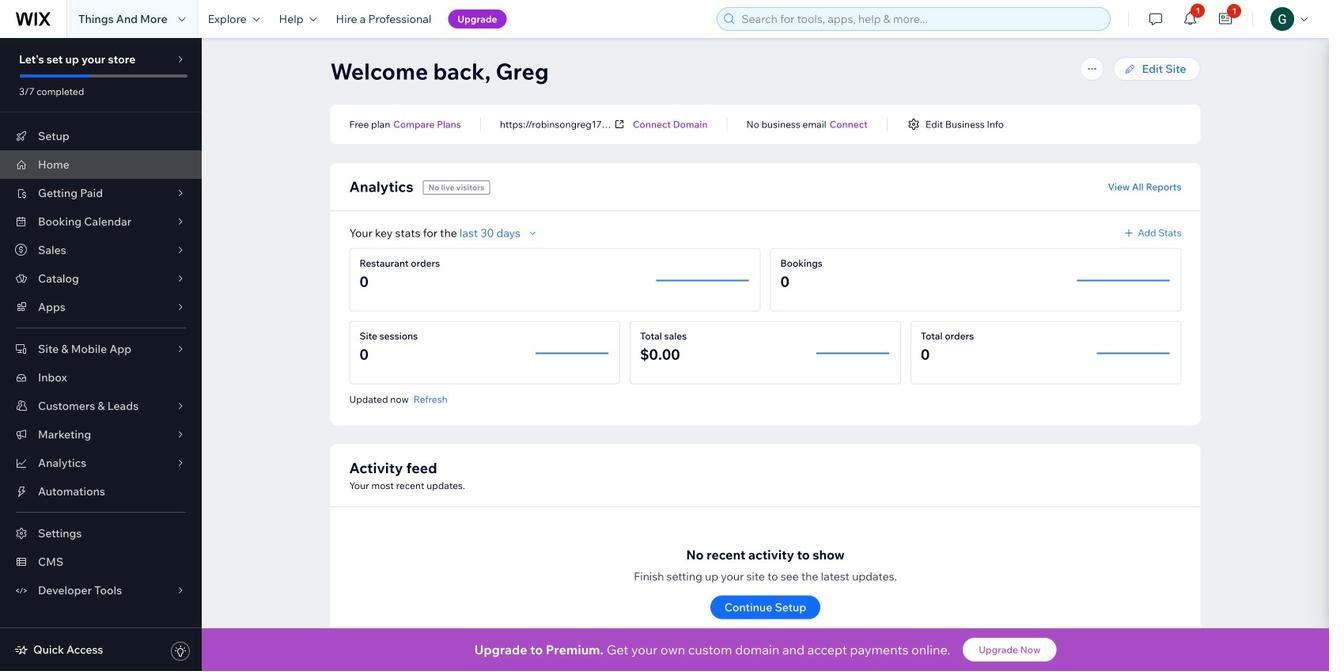 Task type: vqa. For each thing, say whether or not it's contained in the screenshot.
Sidebar ELEMENT
yes



Task type: describe. For each thing, give the bounding box(es) containing it.
sidebar element
[[0, 38, 202, 671]]

Search for tools, apps, help & more... field
[[737, 8, 1106, 30]]



